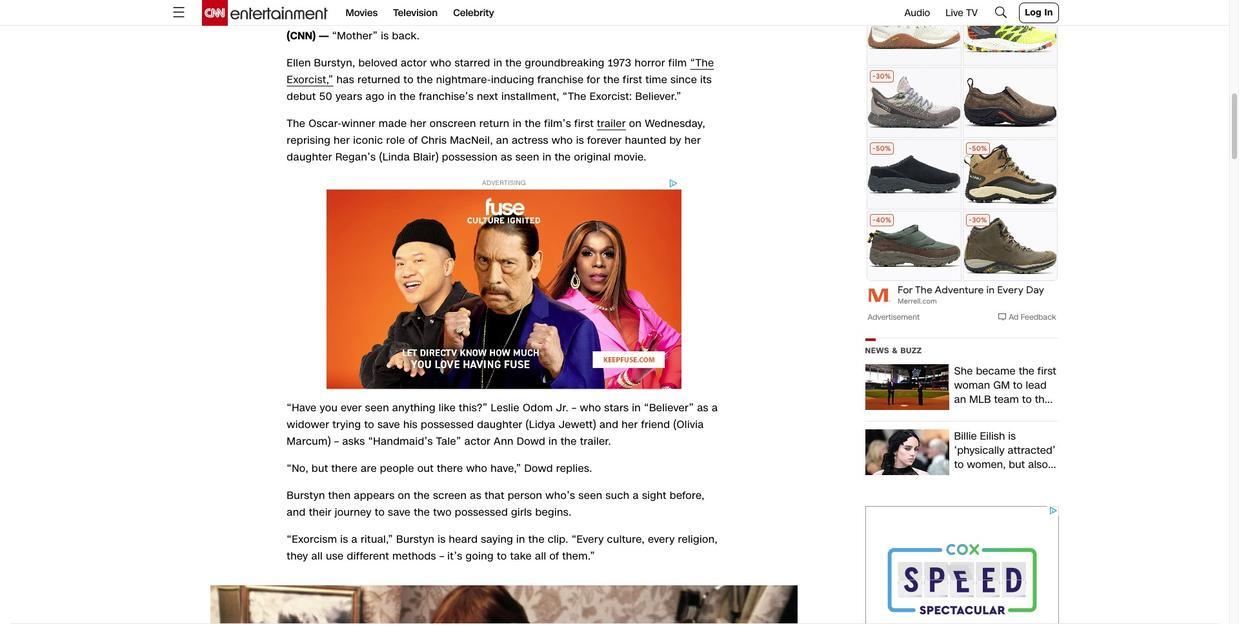 Task type: locate. For each thing, give the bounding box(es) containing it.
seen down the actress
[[516, 150, 540, 165]]

1 horizontal spatial and
[[600, 418, 619, 433]]

2 vertical spatial as
[[470, 489, 482, 504]]

in down the actress
[[543, 150, 552, 165]]

1 horizontal spatial seen
[[516, 150, 540, 165]]

an left mlb
[[955, 393, 967, 407]]

2 horizontal spatial first
[[1038, 364, 1057, 379]]

1 vertical spatial and
[[287, 506, 306, 520]]

– inside "exorcism is a ritual," burstyn is heard saying in the clip. "every culture, every religion, they all use different methods – it's going to take all of them."
[[440, 549, 444, 564]]

take
[[510, 549, 532, 564]]

as left that
[[470, 489, 482, 504]]

0 vertical spatial and
[[600, 418, 619, 433]]

is right eilish
[[1009, 429, 1016, 444]]

as up the advertising
[[501, 150, 512, 165]]

them."
[[562, 549, 595, 564]]

television link
[[393, 0, 438, 26]]

to left women,
[[955, 458, 964, 473]]

1 vertical spatial first
[[575, 116, 594, 131]]

daughter up ann
[[477, 418, 523, 433]]

iconic
[[353, 133, 383, 148]]

2 horizontal spatial seen
[[579, 489, 603, 504]]

0 horizontal spatial daughter
[[287, 150, 332, 165]]

0 horizontal spatial a
[[352, 533, 358, 548]]

burstyn
[[287, 489, 325, 504], [396, 533, 435, 548]]

are
[[361, 462, 377, 477]]

1 horizontal spatial but
[[1009, 458, 1025, 473]]

two
[[433, 506, 452, 520]]

that
[[485, 489, 505, 504]]

0 horizontal spatial of
[[408, 133, 418, 148]]

on inside on wednesday, reprising her iconic role of chris macneil, an actress who is forever haunted by her daughter regan's (linda blair) possession as seen in the original movie.
[[629, 116, 642, 131]]

first inside has returned to the nightmare-inducing franchise for the first time since its debut 50 years ago in the franchise's next installment, "the exorcist: believer."
[[623, 72, 642, 87]]

in up take
[[517, 533, 525, 548]]

0 horizontal spatial burstyn
[[287, 489, 325, 504]]

all right take
[[535, 549, 547, 564]]

her down wednesday,
[[685, 133, 701, 148]]

– left asks at the left bottom
[[334, 435, 339, 449]]

1 horizontal spatial there
[[437, 462, 463, 477]]

possessed down that
[[455, 506, 508, 520]]

next
[[477, 89, 498, 104]]

is up original
[[576, 133, 584, 148]]

a inside burstyn then appears on the screen as that person who's seen such a sight before, and their journey to save the two possessed girls begins.
[[633, 489, 639, 504]]

who's
[[546, 489, 575, 504]]

"the
[[690, 56, 714, 70], [563, 89, 587, 104]]

first down the 1973
[[623, 72, 642, 87]]

0 vertical spatial possessed
[[421, 418, 474, 433]]

dowd
[[517, 435, 546, 449], [525, 462, 553, 477]]

1 horizontal spatial an
[[955, 393, 967, 407]]

in inside on wednesday, reprising her iconic role of chris macneil, an actress who is forever haunted by her daughter regan's (linda blair) possession as seen in the original movie.
[[543, 150, 552, 165]]

"the exorcist,"
[[287, 56, 714, 87]]

save down appears
[[388, 506, 411, 520]]

0 horizontal spatial on
[[398, 489, 411, 504]]

"the up its
[[690, 56, 714, 70]]

lead
[[1026, 378, 1047, 393]]

0 vertical spatial an
[[496, 133, 509, 148]]

1 vertical spatial a
[[633, 489, 639, 504]]

daughter inside "have you ever seen anything like this?" leslie odom jr. – who stars in "believer" as a widower trying to save his possessed daughter (lidya jewett) and her friend (olivia marcum) – asks "handmaid's tale" actor ann dowd in the trailer.
[[477, 418, 523, 433]]

0 horizontal spatial –
[[334, 435, 339, 449]]

cnn
[[290, 28, 312, 43]]

2 vertical spatial –
[[440, 549, 444, 564]]

film
[[669, 56, 687, 70]]

0 vertical spatial save
[[378, 418, 400, 433]]

first right gm
[[1038, 364, 1057, 379]]

who up nightmare-
[[430, 56, 452, 70]]

of
[[408, 133, 418, 148], [550, 549, 559, 564]]

1 vertical spatial of
[[550, 549, 559, 564]]

–
[[572, 401, 577, 416], [334, 435, 339, 449], [440, 549, 444, 564]]

seen right ever
[[365, 401, 389, 416]]

there left are
[[331, 462, 358, 477]]

advertisement region
[[865, 0, 1059, 310], [865, 507, 1059, 625]]

'physically
[[955, 444, 1005, 458]]

in up the actress
[[513, 116, 522, 131]]

this?"
[[459, 401, 488, 416]]

0 horizontal spatial but
[[312, 462, 328, 477]]

0 horizontal spatial "the
[[563, 89, 587, 104]]

2 all from the left
[[535, 549, 547, 564]]

burstyn up their
[[287, 489, 325, 504]]

first right film's
[[575, 116, 594, 131]]

her inside "have you ever seen anything like this?" leslie odom jr. – who stars in "believer" as a widower trying to save his possessed daughter (lidya jewett) and her friend (olivia marcum) – asks "handmaid's tale" actor ann dowd in the trailer.
[[622, 418, 638, 433]]

as inside burstyn then appears on the screen as that person who's seen such a sight before, and their journey to save the two possessed girls begins.
[[470, 489, 482, 504]]

first
[[623, 72, 642, 87], [575, 116, 594, 131], [1038, 364, 1057, 379]]

like
[[439, 401, 456, 416]]

1 horizontal spatial on
[[629, 116, 642, 131]]

trying
[[333, 418, 361, 433]]

1 horizontal spatial as
[[501, 150, 512, 165]]

and
[[600, 418, 619, 433], [287, 506, 306, 520]]

0 horizontal spatial seen
[[365, 401, 389, 416]]

1 vertical spatial save
[[388, 506, 411, 520]]

years
[[336, 89, 362, 104]]

0 vertical spatial seen
[[516, 150, 540, 165]]

in inside "exorcism is a ritual," burstyn is heard saying in the clip. "every culture, every religion, they all use different methods – it's going to take all of them."
[[517, 533, 525, 548]]

her down stars
[[622, 418, 638, 433]]

2 horizontal spatial a
[[712, 401, 718, 416]]

0 vertical spatial advertisement region
[[865, 0, 1059, 310]]

daughter down reprising
[[287, 150, 332, 165]]

going
[[466, 549, 494, 564]]

– right jr.
[[572, 401, 577, 416]]

1 vertical spatial possessed
[[455, 506, 508, 520]]

the left clip.
[[529, 533, 545, 548]]

the up made
[[400, 89, 416, 104]]

but right "no,
[[312, 462, 328, 477]]

1 vertical spatial daughter
[[477, 418, 523, 433]]

movie.
[[614, 150, 647, 165]]

a right "believer" at the bottom of the page
[[712, 401, 718, 416]]

0 vertical spatial burstyn
[[287, 489, 325, 504]]

0 vertical spatial on
[[629, 116, 642, 131]]

1973
[[608, 56, 632, 70]]

2 horizontal spatial –
[[572, 401, 577, 416]]

on inside burstyn then appears on the screen as that person who's seen such a sight before, and their journey to save the two possessed girls begins.
[[398, 489, 411, 504]]

in right ago
[[388, 89, 397, 104]]

to down saying
[[497, 549, 507, 564]]

is
[[381, 28, 389, 43], [576, 133, 584, 148], [1009, 429, 1016, 444], [340, 533, 348, 548], [438, 533, 446, 548]]

she became the first woman gm to lead an mlb team to the playoffs
[[955, 364, 1057, 422]]

(from left) ellen burstyn and linda blair in 1973's 'the exorcist.' image
[[210, 586, 798, 625]]

seen inside "have you ever seen anything like this?" leslie odom jr. – who stars in "believer" as a widower trying to save his possessed daughter (lidya jewett) and her friend (olivia marcum) – asks "handmaid's tale" actor ann dowd in the trailer.
[[365, 401, 389, 416]]

all down "exorcism
[[312, 549, 323, 564]]

movies
[[346, 6, 378, 19]]

2 horizontal spatial as
[[697, 401, 709, 416]]

a right such
[[633, 489, 639, 504]]

save inside burstyn then appears on the screen as that person who's seen such a sight before, and their journey to save the two possessed girls begins.
[[388, 506, 411, 520]]

0 vertical spatial a
[[712, 401, 718, 416]]

widower
[[287, 418, 329, 433]]

0 horizontal spatial all
[[312, 549, 323, 564]]

dowd down the (lidya
[[517, 435, 546, 449]]

the down jewett)
[[561, 435, 577, 449]]

0 vertical spatial actor
[[401, 56, 427, 70]]

to inside "have you ever seen anything like this?" leslie odom jr. – who stars in "believer" as a widower trying to save his possessed daughter (lidya jewett) and her friend (olivia marcum) – asks "handmaid's tale" actor ann dowd in the trailer.
[[364, 418, 374, 433]]

0 vertical spatial first
[[623, 72, 642, 87]]

in right stars
[[632, 401, 641, 416]]

"handmaid's
[[368, 435, 433, 449]]

1 horizontal spatial daughter
[[477, 418, 523, 433]]

0 vertical spatial "the
[[690, 56, 714, 70]]

of right role
[[408, 133, 418, 148]]

seen
[[516, 150, 540, 165], [365, 401, 389, 416], [579, 489, 603, 504]]

but left also
[[1009, 458, 1025, 473]]

search icon image
[[994, 4, 1009, 20]]

burstyn up 'methods'
[[396, 533, 435, 548]]

women,
[[967, 458, 1006, 473]]

1 vertical spatial seen
[[365, 401, 389, 416]]

trailer link
[[597, 116, 626, 131]]

by
[[670, 133, 682, 148], [1033, 472, 1045, 487]]

who down film's
[[552, 133, 573, 148]]

wednesday,
[[645, 116, 706, 131]]

actor left ann
[[465, 435, 491, 449]]

save inside "have you ever seen anything like this?" leslie odom jr. – who stars in "believer" as a widower trying to save his possessed daughter (lidya jewett) and her friend (olivia marcum) – asks "handmaid's tale" actor ann dowd in the trailer.
[[378, 418, 400, 433]]

trailer
[[597, 116, 626, 131]]

1 horizontal spatial all
[[535, 549, 547, 564]]

1 horizontal spatial burstyn
[[396, 533, 435, 548]]

odom
[[523, 401, 553, 416]]

as up (olivia
[[697, 401, 709, 416]]

billie eilish is 'physically attracted' to women, but also 'so intimidated' by them
[[955, 429, 1056, 501]]

"the inside "the exorcist,"
[[690, 56, 714, 70]]

log
[[1025, 6, 1042, 19]]

1 horizontal spatial of
[[550, 549, 559, 564]]

different
[[347, 549, 389, 564]]

since
[[671, 72, 697, 87]]

by down wednesday,
[[670, 133, 682, 148]]

0 vertical spatial by
[[670, 133, 682, 148]]

0 horizontal spatial and
[[287, 506, 306, 520]]

inducing
[[491, 72, 534, 87]]

0 vertical spatial dowd
[[517, 435, 546, 449]]

log in
[[1025, 6, 1053, 19]]

in up inducing
[[494, 56, 503, 70]]

2 there from the left
[[437, 462, 463, 477]]

seen left such
[[579, 489, 603, 504]]

there right out
[[437, 462, 463, 477]]

on down people
[[398, 489, 411, 504]]

and down stars
[[600, 418, 619, 433]]

0 horizontal spatial by
[[670, 133, 682, 148]]

'so
[[955, 472, 969, 487]]

and left their
[[287, 506, 306, 520]]

&
[[892, 346, 898, 356]]

dowd up person
[[525, 462, 553, 477]]

them
[[955, 486, 980, 501]]

1 vertical spatial burstyn
[[396, 533, 435, 548]]

1 vertical spatial advertisement region
[[865, 507, 1059, 625]]

0 horizontal spatial an
[[496, 133, 509, 148]]

2 vertical spatial a
[[352, 533, 358, 548]]

to down appears
[[375, 506, 385, 520]]

who up jewett)
[[580, 401, 601, 416]]

1 horizontal spatial first
[[623, 72, 642, 87]]

a
[[712, 401, 718, 416], [633, 489, 639, 504], [352, 533, 358, 548]]

all
[[312, 549, 323, 564], [535, 549, 547, 564]]

actor down back. on the top left of page
[[401, 56, 427, 70]]

save up "handmaid's at the left bottom of page
[[378, 418, 400, 433]]

– left it's
[[440, 549, 444, 564]]

"the down franchise at top left
[[563, 89, 587, 104]]

1 horizontal spatial actor
[[465, 435, 491, 449]]

heard
[[449, 533, 478, 548]]

possessed inside "have you ever seen anything like this?" leslie odom jr. – who stars in "believer" as a widower trying to save his possessed daughter (lidya jewett) and her friend (olivia marcum) – asks "handmaid's tale" actor ann dowd in the trailer.
[[421, 418, 474, 433]]

her
[[410, 116, 427, 131], [334, 133, 350, 148], [685, 133, 701, 148], [622, 418, 638, 433]]

an down return
[[496, 133, 509, 148]]

1 vertical spatial by
[[1033, 472, 1045, 487]]

intimidated'
[[972, 472, 1030, 487]]

by down attracted'
[[1033, 472, 1045, 487]]

person
[[508, 489, 542, 504]]

horror
[[635, 56, 666, 70]]

film's
[[544, 116, 571, 131]]

seen inside on wednesday, reprising her iconic role of chris macneil, an actress who is forever haunted by her daughter regan's (linda blair) possession as seen in the original movie.
[[516, 150, 540, 165]]

to right trying
[[364, 418, 374, 433]]

2 vertical spatial first
[[1038, 364, 1057, 379]]

1 vertical spatial actor
[[465, 435, 491, 449]]

"the inside has returned to the nightmare-inducing franchise for the first time since its debut 50 years ago in the franchise's next installment, "the exorcist: believer."
[[563, 89, 587, 104]]

1 horizontal spatial "the
[[690, 56, 714, 70]]

of inside on wednesday, reprising her iconic role of chris macneil, an actress who is forever haunted by her daughter regan's (linda blair) possession as seen in the original movie.
[[408, 133, 418, 148]]

exorcist:
[[590, 89, 632, 104]]

on
[[629, 116, 642, 131], [398, 489, 411, 504]]

possessed down like at the left of page
[[421, 418, 474, 433]]

burstyn inside "exorcism is a ritual," burstyn is heard saying in the clip. "every culture, every religion, they all use different methods – it's going to take all of them."
[[396, 533, 435, 548]]

0 vertical spatial as
[[501, 150, 512, 165]]

of down clip.
[[550, 549, 559, 564]]

ritual,"
[[361, 533, 393, 548]]

also
[[1029, 458, 1048, 473]]

possession
[[442, 150, 498, 165]]

possessed
[[421, 418, 474, 433], [455, 506, 508, 520]]

the left original
[[555, 150, 571, 165]]

1 horizontal spatial –
[[440, 549, 444, 564]]

0 horizontal spatial there
[[331, 462, 358, 477]]

out
[[418, 462, 434, 477]]

1 vertical spatial an
[[955, 393, 967, 407]]

"mother"
[[332, 28, 378, 43]]

use
[[326, 549, 344, 564]]

people
[[380, 462, 414, 477]]

is up 'use'
[[340, 533, 348, 548]]

on up haunted
[[629, 116, 642, 131]]

such
[[606, 489, 630, 504]]

2 vertical spatial seen
[[579, 489, 603, 504]]

winner
[[342, 116, 376, 131]]

a up different
[[352, 533, 358, 548]]

0 horizontal spatial as
[[470, 489, 482, 504]]

1 vertical spatial as
[[697, 401, 709, 416]]

on wednesday, reprising her iconic role of chris macneil, an actress who is forever haunted by her daughter regan's (linda blair) possession as seen in the original movie.
[[287, 116, 706, 165]]

trailer.
[[580, 435, 611, 449]]

who inside "have you ever seen anything like this?" leslie odom jr. – who stars in "believer" as a widower trying to save his possessed daughter (lidya jewett) and her friend (olivia marcum) – asks "handmaid's tale" actor ann dowd in the trailer.
[[580, 401, 601, 416]]

1 vertical spatial on
[[398, 489, 411, 504]]

1 horizontal spatial a
[[633, 489, 639, 504]]

0 vertical spatial daughter
[[287, 150, 332, 165]]

begins.
[[535, 506, 572, 520]]

1 horizontal spatial by
[[1033, 472, 1045, 487]]

to right returned
[[404, 72, 414, 87]]

1 advertisement region from the top
[[865, 0, 1059, 310]]

0 vertical spatial of
[[408, 133, 418, 148]]

the oscar-winner made her onscreen return in the film's first trailer
[[287, 116, 626, 131]]

1 vertical spatial "the
[[563, 89, 587, 104]]

possessed inside burstyn then appears on the screen as that person who's seen such a sight before, and their journey to save the two possessed girls begins.
[[455, 506, 508, 520]]



Task type: describe. For each thing, give the bounding box(es) containing it.
tv
[[966, 6, 978, 19]]

stars
[[604, 401, 629, 416]]

live tv
[[946, 6, 978, 19]]

"have you ever seen anything like this?" leslie odom jr. – who stars in "believer" as a widower trying to save his possessed daughter (lidya jewett) and her friend (olivia marcum) – asks "handmaid's tale" actor ann dowd in the trailer.
[[287, 401, 718, 449]]

is left heard
[[438, 533, 446, 548]]

ago
[[366, 89, 385, 104]]

live tv link
[[946, 6, 978, 19]]

ann
[[494, 435, 514, 449]]

she became the first woman gm to lead an mlb team to the playoffs image
[[865, 365, 949, 411]]

the right team
[[1035, 393, 1051, 407]]

the
[[287, 116, 306, 131]]

girls
[[511, 506, 532, 520]]

exorcist,"
[[287, 72, 333, 87]]

movies link
[[346, 0, 378, 26]]

"every
[[572, 533, 604, 548]]

oscar-
[[309, 116, 342, 131]]

she
[[955, 364, 973, 379]]

religion,
[[678, 533, 718, 548]]

their
[[309, 506, 332, 520]]

forever
[[587, 133, 622, 148]]

mlb
[[970, 393, 991, 407]]

ellen
[[287, 56, 311, 70]]

to right team
[[1022, 393, 1032, 407]]

screen
[[433, 489, 467, 504]]

to inside burstyn then appears on the screen as that person who's seen such a sight before, and their journey to save the two possessed girls begins.
[[375, 506, 385, 520]]

jewett)
[[559, 418, 597, 433]]

the inside "have you ever seen anything like this?" leslie odom jr. – who stars in "believer" as a widower trying to save his possessed daughter (lidya jewett) and her friend (olivia marcum) – asks "handmaid's tale" actor ann dowd in the trailer.
[[561, 435, 577, 449]]

every
[[648, 533, 675, 548]]

original
[[574, 150, 611, 165]]

believer."
[[636, 89, 682, 104]]

returned
[[358, 72, 401, 87]]

her up chris
[[410, 116, 427, 131]]

groundbreaking
[[525, 56, 605, 70]]

actor inside "have you ever seen anything like this?" leslie odom jr. – who stars in "believer" as a widower trying to save his possessed daughter (lidya jewett) and her friend (olivia marcum) – asks "handmaid's tale" actor ann dowd in the trailer.
[[465, 435, 491, 449]]

in inside has returned to the nightmare-inducing franchise for the first time since its debut 50 years ago in the franchise's next installment, "the exorcist: believer."
[[388, 89, 397, 104]]

50
[[319, 89, 332, 104]]

who left have,"
[[466, 462, 488, 477]]

cnn — "mother" is back.
[[290, 28, 420, 43]]

made
[[379, 116, 407, 131]]

"believer"
[[644, 401, 694, 416]]

then
[[328, 489, 351, 504]]

and inside burstyn then appears on the screen as that person who's seen such a sight before, and their journey to save the two possessed girls begins.
[[287, 506, 306, 520]]

an inside she became the first woman gm to lead an mlb team to the playoffs
[[955, 393, 967, 407]]

as inside "have you ever seen anything like this?" leslie odom jr. – who stars in "believer" as a widower trying to save his possessed daughter (lidya jewett) and her friend (olivia marcum) – asks "handmaid's tale" actor ann dowd in the trailer.
[[697, 401, 709, 416]]

in down the (lidya
[[549, 435, 558, 449]]

to inside has returned to the nightmare-inducing franchise for the first time since its debut 50 years ago in the franchise's next installment, "the exorcist: believer."
[[404, 72, 414, 87]]

"the exorcist," link
[[287, 56, 714, 87]]

burstyn inside burstyn then appears on the screen as that person who's seen such a sight before, and their journey to save the two possessed girls begins.
[[287, 489, 325, 504]]

first inside she became the first woman gm to lead an mlb team to the playoffs
[[1038, 364, 1057, 379]]

news
[[865, 346, 890, 356]]

reprising
[[287, 133, 331, 148]]

1 there from the left
[[331, 462, 358, 477]]

his
[[403, 418, 418, 433]]

by inside on wednesday, reprising her iconic role of chris macneil, an actress who is forever haunted by her daughter regan's (linda blair) possession as seen in the original movie.
[[670, 133, 682, 148]]

daughter inside on wednesday, reprising her iconic role of chris macneil, an actress who is forever haunted by her daughter regan's (linda blair) possession as seen in the original movie.
[[287, 150, 332, 165]]

possessed for as
[[455, 506, 508, 520]]

clip.
[[548, 533, 569, 548]]

the left two
[[414, 506, 430, 520]]

back.
[[392, 28, 420, 43]]

(linda
[[379, 150, 410, 165]]

0 vertical spatial –
[[572, 401, 577, 416]]

2 advertisement region from the top
[[865, 507, 1059, 625]]

1 all from the left
[[312, 549, 323, 564]]

as inside on wednesday, reprising her iconic role of chris macneil, an actress who is forever haunted by her daughter regan's (linda blair) possession as seen in the original movie.
[[501, 150, 512, 165]]

billie eilish is 'physically attracted' to women, but also 'so intimidated' by them image
[[865, 430, 949, 476]]

burstyn then appears on the screen as that person who's seen such a sight before, and their journey to save the two possessed girls begins.
[[287, 489, 705, 520]]

the down out
[[414, 489, 430, 504]]

celebrity
[[453, 6, 494, 19]]

return
[[479, 116, 510, 131]]

billie eilish is 'physically attracted' to women, but also 'so intimidated' by them link
[[865, 429, 1059, 501]]

a inside "exorcism is a ritual," burstyn is heard saying in the clip. "every culture, every religion, they all use different methods – it's going to take all of them."
[[352, 533, 358, 548]]

the up inducing
[[506, 56, 522, 70]]

but inside billie eilish is 'physically attracted' to women, but also 'so intimidated' by them
[[1009, 458, 1025, 473]]

beloved
[[359, 56, 398, 70]]

buzz
[[901, 346, 922, 356]]

1 vertical spatial dowd
[[525, 462, 553, 477]]

a inside "have you ever seen anything like this?" leslie odom jr. – who stars in "believer" as a widower trying to save his possessed daughter (lidya jewett) and her friend (olivia marcum) – asks "handmaid's tale" actor ann dowd in the trailer.
[[712, 401, 718, 416]]

ellen burstyn, beloved actor who starred in the groundbreaking 1973 horror film
[[287, 56, 690, 70]]

eilish
[[980, 429, 1006, 444]]

woman
[[955, 378, 991, 393]]

1 vertical spatial –
[[334, 435, 339, 449]]

to right gm
[[1013, 378, 1023, 393]]

methods
[[392, 549, 436, 564]]

replies.
[[556, 462, 593, 477]]

audio link
[[905, 6, 931, 19]]

open menu icon image
[[171, 4, 186, 20]]

the right gm
[[1019, 364, 1035, 379]]

log in link
[[1019, 3, 1059, 23]]

role
[[386, 133, 405, 148]]

seen inside burstyn then appears on the screen as that person who's seen such a sight before, and their journey to save the two possessed girls begins.
[[579, 489, 603, 504]]

they
[[287, 549, 308, 564]]

it's
[[448, 549, 463, 564]]

chris
[[421, 133, 447, 148]]

tale"
[[436, 435, 461, 449]]

has returned to the nightmare-inducing franchise for the first time since its debut 50 years ago in the franchise's next installment, "the exorcist: believer."
[[287, 72, 712, 104]]

is inside on wednesday, reprising her iconic role of chris macneil, an actress who is forever haunted by her daughter regan's (linda blair) possession as seen in the original movie.
[[576, 133, 584, 148]]

to inside "exorcism is a ritual," burstyn is heard saying in the clip. "every culture, every religion, they all use different methods – it's going to take all of them."
[[497, 549, 507, 564]]

time
[[646, 72, 668, 87]]

feedback
[[1021, 312, 1057, 323]]

"exorcism is a ritual," burstyn is heard saying in the clip. "every culture, every religion, they all use different methods – it's going to take all of them."
[[287, 533, 718, 564]]

franchise
[[538, 72, 584, 87]]

audio
[[905, 6, 931, 19]]

and inside "have you ever seen anything like this?" leslie odom jr. – who stars in "believer" as a widower trying to save his possessed daughter (lidya jewett) and her friend (olivia marcum) – asks "handmaid's tale" actor ann dowd in the trailer.
[[600, 418, 619, 433]]

who inside on wednesday, reprising her iconic role of chris macneil, an actress who is forever haunted by her daughter regan's (linda blair) possession as seen in the original movie.
[[552, 133, 573, 148]]

of inside "exorcism is a ritual," burstyn is heard saying in the clip. "every culture, every religion, they all use different methods – it's going to take all of them."
[[550, 549, 559, 564]]

marcum)
[[287, 435, 331, 449]]

the up exorcist:
[[604, 72, 620, 87]]

to inside billie eilish is 'physically attracted' to women, but also 'so intimidated' by them
[[955, 458, 964, 473]]

the up the franchise's at the left top of the page
[[417, 72, 433, 87]]

celebrity link
[[453, 0, 494, 26]]

live
[[946, 6, 964, 19]]

0 horizontal spatial actor
[[401, 56, 427, 70]]

is inside billie eilish is 'physically attracted' to women, but also 'so intimidated' by them
[[1009, 429, 1016, 444]]

dowd inside "have you ever seen anything like this?" leslie odom jr. – who stars in "believer" as a widower trying to save his possessed daughter (lidya jewett) and her friend (olivia marcum) – asks "handmaid's tale" actor ann dowd in the trailer.
[[517, 435, 546, 449]]

her up regan's
[[334, 133, 350, 148]]

is left back. on the top left of page
[[381, 28, 389, 43]]

journey
[[335, 506, 372, 520]]

the inside on wednesday, reprising her iconic role of chris macneil, an actress who is forever haunted by her daughter regan's (linda blair) possession as seen in the original movie.
[[555, 150, 571, 165]]

macneil,
[[450, 133, 493, 148]]

possessed for this?"
[[421, 418, 474, 433]]

team
[[994, 393, 1019, 407]]

an inside on wednesday, reprising her iconic role of chris macneil, an actress who is forever haunted by her daughter regan's (linda blair) possession as seen in the original movie.
[[496, 133, 509, 148]]

jr.
[[556, 401, 569, 416]]

0 horizontal spatial first
[[575, 116, 594, 131]]

its
[[700, 72, 712, 87]]

by inside billie eilish is 'physically attracted' to women, but also 'so intimidated' by them
[[1033, 472, 1045, 487]]

blair)
[[413, 150, 439, 165]]

the inside "exorcism is a ritual," burstyn is heard saying in the clip. "every culture, every religion, they all use different methods – it's going to take all of them."
[[529, 533, 545, 548]]

the up the actress
[[525, 116, 541, 131]]

"no,
[[287, 462, 309, 477]]

culture,
[[607, 533, 645, 548]]

friend
[[641, 418, 670, 433]]



Task type: vqa. For each thing, say whether or not it's contained in the screenshot.
'a' to the middle
yes



